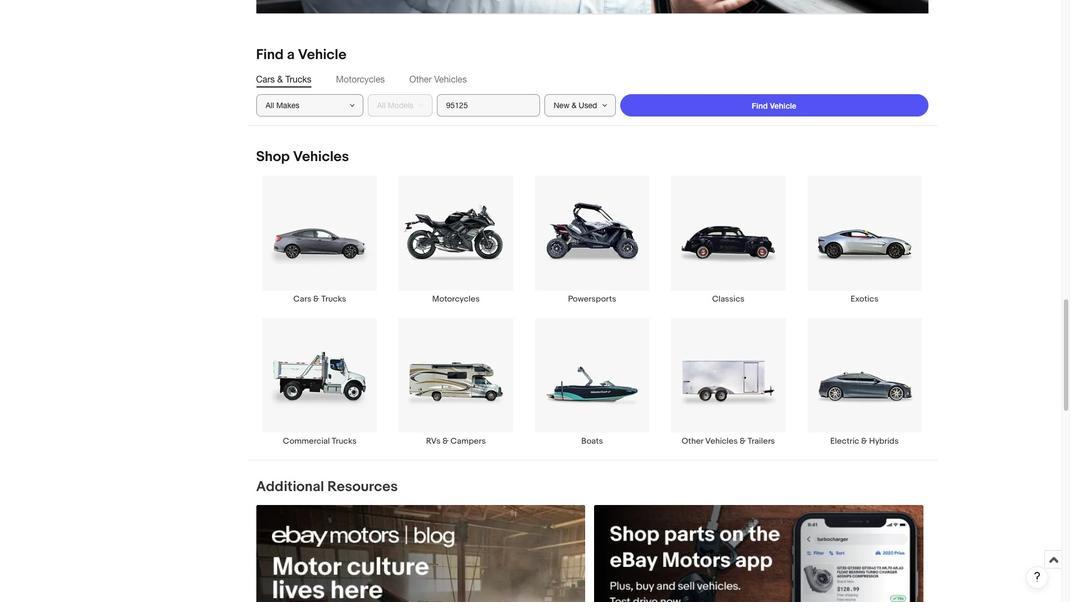 Task type: vqa. For each thing, say whether or not it's contained in the screenshot.
rightmost Vehicle
yes



Task type: locate. For each thing, give the bounding box(es) containing it.
motorcycles link
[[388, 175, 524, 304]]

ZIP Code (Required) text field
[[437, 94, 540, 117]]

cars & trucks
[[256, 74, 312, 84], [294, 294, 346, 304]]

1 horizontal spatial motorcycles
[[433, 294, 480, 304]]

1 vertical spatial trucks
[[321, 294, 346, 304]]

vehicles for shop vehicles
[[293, 149, 349, 166]]

0 horizontal spatial vehicle
[[298, 46, 347, 64]]

0 vertical spatial cars & trucks
[[256, 74, 312, 84]]

cars & trucks inside tab list
[[256, 74, 312, 84]]

0 horizontal spatial cars
[[256, 74, 275, 84]]

0 horizontal spatial find
[[256, 46, 284, 64]]

1 vertical spatial motorcycles
[[433, 294, 480, 304]]

0 vertical spatial other
[[410, 74, 432, 84]]

powersports
[[568, 294, 617, 304]]

vehicles right shop
[[293, 149, 349, 166]]

0 horizontal spatial vehicles
[[293, 149, 349, 166]]

help, opens dialogs image
[[1032, 572, 1044, 583]]

electric & hybrids
[[831, 436, 899, 447]]

find for find a vehicle
[[256, 46, 284, 64]]

electric
[[831, 436, 860, 447]]

0 vertical spatial trucks
[[286, 74, 312, 84]]

find vehicle button
[[621, 94, 929, 117]]

electric & hybrids link
[[797, 318, 933, 447]]

0 vertical spatial cars
[[256, 74, 275, 84]]

find vehicle
[[752, 101, 797, 110]]

cars inside tab list
[[256, 74, 275, 84]]

1 vertical spatial vehicle
[[771, 101, 797, 110]]

& inside "link"
[[443, 436, 449, 447]]

commercial
[[283, 436, 330, 447]]

1 horizontal spatial vehicle
[[771, 101, 797, 110]]

tab list
[[256, 73, 929, 86]]

commercial trucks
[[283, 436, 357, 447]]

0 vertical spatial find
[[256, 46, 284, 64]]

&
[[277, 74, 283, 84], [314, 294, 320, 304], [443, 436, 449, 447], [740, 436, 746, 447], [862, 436, 868, 447]]

0 horizontal spatial motorcycles
[[336, 74, 385, 84]]

motorcycles inside tab list
[[336, 74, 385, 84]]

campers
[[451, 436, 486, 447]]

0 vertical spatial motorcycles
[[336, 74, 385, 84]]

0 vertical spatial vehicle
[[298, 46, 347, 64]]

vehicles up the zip code (required) text field
[[434, 74, 467, 84]]

vehicles for other vehicles
[[434, 74, 467, 84]]

0 horizontal spatial other
[[410, 74, 432, 84]]

motorcycles for the motorcycles link
[[433, 294, 480, 304]]

0 vertical spatial vehicles
[[434, 74, 467, 84]]

1 horizontal spatial other
[[682, 436, 704, 447]]

& for 'electric & hybrids' link
[[862, 436, 868, 447]]

ebay motors app image
[[595, 505, 924, 602]]

rvs & campers
[[426, 436, 486, 447]]

1 horizontal spatial find
[[752, 101, 768, 110]]

boost your ride with top tech image
[[256, 0, 929, 14]]

cars
[[256, 74, 275, 84], [294, 294, 312, 304]]

1 horizontal spatial cars
[[294, 294, 312, 304]]

classics
[[713, 294, 745, 304]]

vehicles left trailers
[[706, 436, 738, 447]]

& inside tab list
[[277, 74, 283, 84]]

1 vertical spatial other
[[682, 436, 704, 447]]

None text field
[[595, 505, 924, 602]]

motorcycles
[[336, 74, 385, 84], [433, 294, 480, 304]]

1 vertical spatial cars
[[294, 294, 312, 304]]

1 horizontal spatial vehicles
[[434, 74, 467, 84]]

2 horizontal spatial vehicles
[[706, 436, 738, 447]]

other inside tab list
[[410, 74, 432, 84]]

1 vertical spatial vehicles
[[293, 149, 349, 166]]

None text field
[[256, 0, 929, 14], [256, 505, 586, 602], [256, 505, 586, 602]]

find inside find vehicle button
[[752, 101, 768, 110]]

a
[[287, 46, 295, 64]]

find
[[256, 46, 284, 64], [752, 101, 768, 110]]

1 vertical spatial find
[[752, 101, 768, 110]]

other for other vehicles
[[410, 74, 432, 84]]

vehicle
[[298, 46, 347, 64], [771, 101, 797, 110]]

commercial trucks link
[[252, 318, 388, 447]]

vehicles
[[434, 74, 467, 84], [293, 149, 349, 166], [706, 436, 738, 447]]

other
[[410, 74, 432, 84], [682, 436, 704, 447]]

vehicles inside tab list
[[434, 74, 467, 84]]

2 vertical spatial vehicles
[[706, 436, 738, 447]]

exotics
[[851, 294, 879, 304]]

trucks
[[286, 74, 312, 84], [321, 294, 346, 304], [332, 436, 357, 447]]

2 vertical spatial trucks
[[332, 436, 357, 447]]

& for rvs & campers "link"
[[443, 436, 449, 447]]



Task type: describe. For each thing, give the bounding box(es) containing it.
trucks inside cars & trucks link
[[321, 294, 346, 304]]

rvs
[[426, 436, 441, 447]]

other vehicles & trailers link
[[661, 318, 797, 447]]

other vehicles
[[410, 74, 467, 84]]

additional
[[256, 479, 324, 496]]

vehicle inside find vehicle button
[[771, 101, 797, 110]]

other vehicles & trailers
[[682, 436, 776, 447]]

find a vehicle
[[256, 46, 347, 64]]

tab list containing cars & trucks
[[256, 73, 929, 86]]

trucks inside tab list
[[286, 74, 312, 84]]

cars & trucks link
[[252, 175, 388, 304]]

rvs & campers link
[[388, 318, 524, 447]]

exotics link
[[797, 175, 933, 304]]

1 vertical spatial cars & trucks
[[294, 294, 346, 304]]

find for find vehicle
[[752, 101, 768, 110]]

shop vehicles
[[256, 149, 349, 166]]

none text field boost your ride with top tech
[[256, 0, 929, 14]]

resources
[[328, 479, 398, 496]]

hybrids
[[870, 436, 899, 447]]

classics link
[[661, 175, 797, 304]]

other for other vehicles & trailers
[[682, 436, 704, 447]]

boats link
[[524, 318, 661, 447]]

trailers
[[748, 436, 776, 447]]

boats
[[582, 436, 604, 447]]

additional resources
[[256, 479, 398, 496]]

trucks inside commercial trucks link
[[332, 436, 357, 447]]

powersports link
[[524, 175, 661, 304]]

& for cars & trucks link
[[314, 294, 320, 304]]

motorcycles for tab list containing cars & trucks
[[336, 74, 385, 84]]

shop
[[256, 149, 290, 166]]

vehicles for other vehicles & trailers
[[706, 436, 738, 447]]



